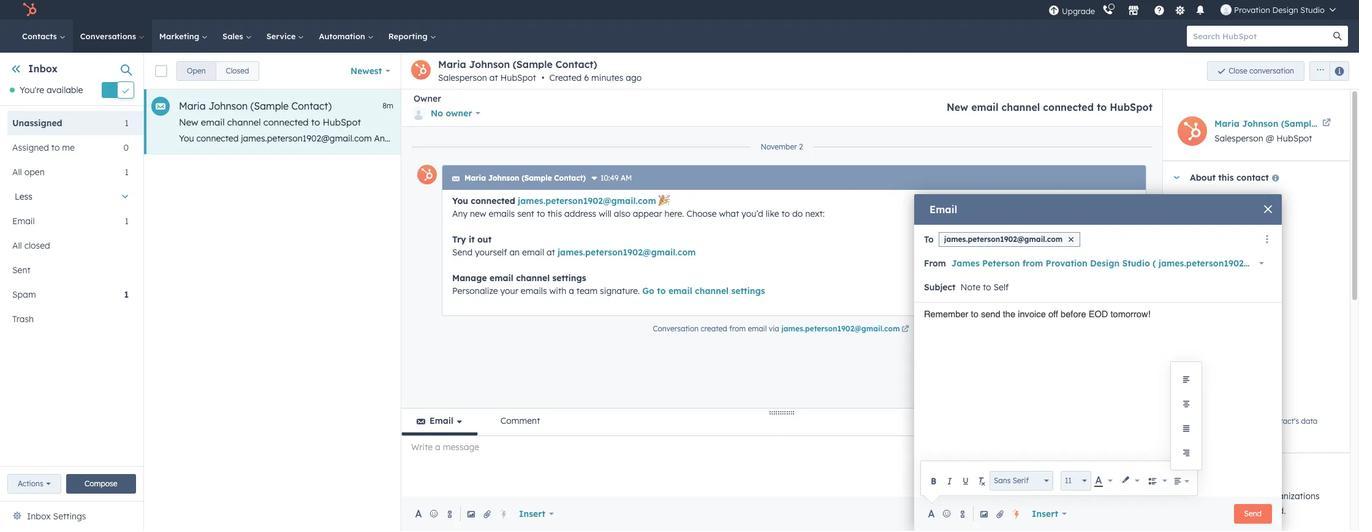 Task type: locate. For each thing, give the bounding box(es) containing it.
lead for lead
[[1176, 354, 1196, 365]]

1 horizontal spatial emails
[[489, 208, 515, 219]]

1 horizontal spatial maria johnson (sample contact)
[[465, 173, 586, 183]]

0 vertical spatial do
[[715, 133, 725, 144]]

0
[[124, 142, 129, 153]]

or
[[1254, 491, 1263, 502]]

also down •
[[536, 133, 553, 144]]

new inside new email channel connected to hubspot you connected james.peterson1902@gmail.com any new emails sent to this address will also appear here. choose what you'd like to do next:  try it out send yourself an email at <a href = 'mailto:james.p
[[179, 116, 198, 128]]

menu
[[1048, 0, 1345, 20]]

will
[[521, 133, 534, 144], [599, 208, 612, 219]]

2 link opens in a new window image from the top
[[902, 326, 910, 334]]

send inside group
[[1107, 509, 1124, 519]]

channel for new email channel connected to hubspot
[[1002, 101, 1041, 113]]

10:49 am
[[601, 173, 632, 183]]

0 horizontal spatial design
[[1091, 258, 1120, 269]]

this inside you connected james.peterson1902@gmail.com 🎉 any new emails sent to this address will also appear here. choose what you'd like to do next:
[[548, 208, 562, 219]]

1 vertical spatial yourself
[[475, 247, 507, 258]]

this down or
[[1242, 506, 1256, 517]]

design
[[1273, 5, 1299, 15], [1091, 258, 1120, 269]]

this up try it out send yourself an email at james.peterson1902@gmail.com
[[548, 208, 562, 219]]

peterson
[[983, 258, 1020, 269]]

maria inside row
[[179, 100, 206, 112]]

1 horizontal spatial sent
[[518, 208, 535, 219]]

inbox left the settings
[[27, 511, 51, 522]]

lead
[[1176, 354, 1196, 365], [1176, 383, 1193, 392]]

maria johnson (sample contact)
[[179, 100, 332, 112], [1215, 118, 1357, 129], [465, 173, 586, 183]]

1 vertical spatial you'd
[[742, 208, 764, 219]]

yourself right 2
[[810, 133, 842, 144]]

any inside you connected james.peterson1902@gmail.com 🎉 any new emails sent to this address will also appear here. choose what you'd like to do next:
[[452, 208, 468, 219]]

this down "owner"
[[470, 133, 484, 144]]

email
[[972, 101, 999, 113], [201, 116, 225, 128], [857, 133, 880, 144], [522, 247, 544, 258], [490, 273, 514, 284], [669, 286, 693, 297], [748, 324, 767, 334]]

all left closed
[[12, 241, 22, 252]]

email button
[[402, 409, 478, 436]]

service link
[[259, 20, 312, 53]]

1 horizontal spatial new
[[470, 208, 487, 219]]

0 vertical spatial lead
[[1176, 354, 1196, 365]]

emails inside "manage email channel settings personalize your emails with a team signature. go to email channel settings"
[[521, 286, 547, 297]]

1 horizontal spatial what
[[719, 208, 739, 219]]

newest
[[351, 65, 382, 76]]

1 horizontal spatial new
[[947, 101, 969, 113]]

close image for james.peterson1902@gmail.com
[[1069, 237, 1074, 242]]

open
[[24, 167, 45, 178]]

for
[[1217, 417, 1227, 426]]

james.peterson1902@gmail.com inside try it out send yourself an email at james.peterson1902@gmail.com
[[558, 247, 696, 258]]

1 lead from the top
[[1176, 354, 1196, 365]]

salesperson @ hubspot
[[1215, 133, 1313, 144]]

0 horizontal spatial will
[[521, 133, 534, 144]]

1 horizontal spatial choose
[[687, 208, 717, 219]]

0 vertical spatial you
[[179, 133, 194, 144]]

new down open button
[[179, 116, 198, 128]]

an up your
[[510, 247, 520, 258]]

johnson inside maria johnson (sample contact) salesperson at hubspot • created 6 minutes ago
[[469, 58, 510, 71]]

processing
[[1229, 417, 1266, 426]]

you
[[179, 133, 194, 144], [452, 196, 468, 207]]

1 vertical spatial emails
[[489, 208, 515, 219]]

0 horizontal spatial send button
[[1096, 505, 1135, 524]]

send inside new email channel connected to hubspot you connected james.peterson1902@gmail.com any new emails sent to this address will also appear here. choose what you'd like to do next:  try it out send yourself an email at <a href = 'mailto:james.p
[[787, 133, 808, 144]]

sent inside new email channel connected to hubspot you connected james.peterson1902@gmail.com any new emails sent to this address will also appear here. choose what you'd like to do next:  try it out send yourself an email at <a href = 'mailto:james.p
[[439, 133, 457, 144]]

1 horizontal spatial group
[[1146, 473, 1171, 490]]

1 vertical spatial the
[[1193, 491, 1206, 502]]

2 horizontal spatial emails
[[521, 286, 547, 297]]

href
[[905, 133, 921, 144]]

try up manage
[[452, 234, 466, 245]]

lead left the status
[[1176, 383, 1193, 392]]

0 horizontal spatial you'd
[[664, 133, 686, 144]]

from right created
[[730, 324, 746, 334]]

it up manage
[[469, 234, 475, 245]]

choose inside new email channel connected to hubspot you connected james.peterson1902@gmail.com any new emails sent to this address will also appear here. choose what you'd like to do next:  try it out send yourself an email at <a href = 'mailto:james.p
[[609, 133, 639, 144]]

try
[[749, 133, 761, 144], [452, 234, 466, 245]]

1 horizontal spatial close image
[[1265, 205, 1273, 213]]

an left <a
[[845, 133, 855, 144]]

new
[[947, 101, 969, 113], [179, 116, 198, 128]]

hubspot inside maria johnson (sample contact) salesperson at hubspot • created 6 minutes ago
[[501, 72, 536, 83]]

1 horizontal spatial you
[[452, 196, 468, 207]]

2 lead from the top
[[1176, 383, 1193, 392]]

here.
[[587, 133, 606, 144], [665, 208, 684, 219]]

studio up search hubspot search box
[[1301, 5, 1325, 15]]

group
[[177, 61, 260, 81], [1305, 61, 1350, 81], [1146, 473, 1171, 490]]

1 vertical spatial an
[[510, 247, 520, 258]]

you're
[[20, 85, 44, 96]]

0 vertical spatial salesperson
[[438, 72, 487, 83]]

closed
[[24, 241, 50, 252]]

search image
[[1334, 32, 1343, 40]]

group down search button
[[1305, 61, 1350, 81]]

1 vertical spatial here.
[[665, 208, 684, 219]]

no owner
[[431, 108, 472, 119]]

remember
[[924, 310, 969, 319]]

<a
[[893, 133, 903, 144]]

james.peterson1902@gmail.com inside james.peterson1902@gmail.com link
[[782, 324, 900, 334]]

1 horizontal spatial address
[[565, 208, 597, 219]]

0 horizontal spatial at
[[490, 72, 498, 83]]

salesperson left @ at the top
[[1215, 133, 1264, 144]]

yourself up manage
[[475, 247, 507, 258]]

provation up before
[[1046, 258, 1088, 269]]

caret image
[[1173, 176, 1181, 179]]

contact's
[[1268, 417, 1300, 426]]

1 vertical spatial any
[[452, 208, 468, 219]]

0 horizontal spatial also
[[536, 133, 553, 144]]

0 horizontal spatial you
[[179, 133, 194, 144]]

actions button
[[7, 475, 61, 494]]

studio left ( on the right of page
[[1123, 258, 1151, 269]]

go
[[643, 286, 655, 297]]

0 horizontal spatial it
[[469, 234, 475, 245]]

0 vertical spatial it
[[764, 133, 769, 144]]

before
[[1061, 310, 1087, 319]]

hubspot
[[501, 72, 536, 83], [1110, 101, 1153, 113], [323, 116, 361, 128], [1277, 133, 1313, 144]]

inbox settings
[[27, 511, 86, 522]]

group up the send group
[[1146, 473, 1171, 490]]

insert for insert popup button related to 1st send button from the right
[[1032, 509, 1059, 520]]

out inside try it out send yourself an email at james.peterson1902@gmail.com
[[478, 234, 492, 245]]

1 horizontal spatial try
[[749, 133, 761, 144]]

0 horizontal spatial appear
[[555, 133, 584, 144]]

0 vertical spatial any
[[374, 133, 390, 144]]

0 vertical spatial next:
[[728, 133, 747, 144]]

johnson inside the email from maria johnson (sample contact) with subject new email channel connected to hubspot row
[[209, 100, 248, 112]]

settings up a
[[553, 273, 586, 284]]

close image down the contact
[[1265, 205, 1273, 213]]

0 horizontal spatial what
[[641, 133, 661, 144]]

0 vertical spatial address
[[487, 133, 519, 144]]

lifecycle
[[1176, 340, 1206, 349]]

close
[[1229, 66, 1248, 75]]

new inside you connected james.peterson1902@gmail.com 🎉 any new emails sent to this address will also appear here. choose what you'd like to do next:
[[470, 208, 487, 219]]

choose inside you connected james.peterson1902@gmail.com 🎉 any new emails sent to this address will also appear here. choose what you'd like to do next:
[[687, 208, 717, 219]]

all for all closed
[[12, 241, 22, 252]]

owner
[[414, 93, 441, 104]]

send
[[981, 310, 1001, 319]]

appear down the "created"
[[555, 133, 584, 144]]

Phone number text field
[[1176, 242, 1338, 266]]

1 horizontal spatial any
[[452, 208, 468, 219]]

you inside you connected james.peterson1902@gmail.com 🎉 any new emails sent to this address will also appear here. choose what you'd like to do next:
[[452, 196, 468, 207]]

0 horizontal spatial address
[[487, 133, 519, 144]]

also inside new email channel connected to hubspot you connected james.peterson1902@gmail.com any new emails sent to this address will also appear here. choose what you'd like to do next:  try it out send yourself an email at <a href = 'mailto:james.p
[[536, 133, 553, 144]]

0 horizontal spatial the
[[1003, 310, 1016, 319]]

(sample down the closed button
[[251, 100, 289, 112]]

with left a
[[550, 286, 567, 297]]

from inside popup button
[[1023, 258, 1044, 269]]

1 vertical spatial provation
[[1046, 258, 1088, 269]]

2 all from the top
[[12, 241, 22, 252]]

email
[[930, 204, 958, 216], [12, 216, 35, 227], [430, 416, 454, 427]]

number
[[1200, 243, 1226, 253]]

1 vertical spatial james.peterson1902@gmail.com link
[[558, 247, 696, 258]]

will inside new email channel connected to hubspot you connected james.peterson1902@gmail.com any new emails sent to this address will also appear here. choose what you'd like to do next:  try it out send yourself an email at <a href = 'mailto:james.p
[[521, 133, 534, 144]]

insert button for 1st send button from the right
[[1024, 502, 1075, 527]]

james peterson image
[[1221, 4, 1232, 15]]

about
[[1191, 172, 1216, 183]]

studio inside menu
[[1301, 5, 1325, 15]]

sent up try it out send yourself an email at james.peterson1902@gmail.com
[[518, 208, 535, 219]]

about this contact
[[1191, 172, 1270, 183]]

marketplaces image
[[1129, 6, 1140, 17]]

emails for you
[[489, 208, 515, 219]]

1 horizontal spatial it
[[764, 133, 769, 144]]

you connected james.peterson1902@gmail.com 🎉 any new emails sent to this address will also appear here. choose what you'd like to do next:
[[452, 196, 825, 219]]

1 horizontal spatial settings
[[732, 286, 765, 297]]

out up manage
[[478, 234, 492, 245]]

1 horizontal spatial yourself
[[810, 133, 842, 144]]

1 vertical spatial inbox
[[27, 511, 51, 522]]

1 insert from the left
[[519, 509, 546, 520]]

inbox up you're available
[[28, 63, 58, 75]]

conversation
[[1250, 66, 1295, 75]]

new up 'mailto:james.p
[[947, 101, 969, 113]]

notifications image
[[1196, 6, 1207, 17]]

from
[[924, 258, 946, 269]]

0 horizontal spatial emails
[[411, 133, 437, 144]]

james.peterson1902@gmail.com inside new email channel connected to hubspot you connected james.peterson1902@gmail.com any new emails sent to this address will also appear here. choose what you'd like to do next:  try it out send yourself an email at <a href = 'mailto:james.p
[[241, 133, 372, 144]]

1 horizontal spatial next:
[[806, 208, 825, 219]]

out
[[772, 133, 785, 144], [478, 234, 492, 245]]

the right send
[[1003, 310, 1016, 319]]

0 vertical spatial design
[[1273, 5, 1299, 15]]

send button
[[1096, 505, 1135, 524], [1234, 505, 1273, 524]]

lead down lifecycle
[[1176, 354, 1196, 365]]

sent inside you connected james.peterson1902@gmail.com 🎉 any new emails sent to this address will also appear here. choose what you'd like to do next:
[[518, 208, 535, 219]]

a
[[569, 286, 574, 297]]

0 horizontal spatial insert
[[519, 509, 546, 520]]

(sample inside row
[[251, 100, 289, 112]]

1 vertical spatial close image
[[1069, 237, 1074, 242]]

contact) inside maria johnson (sample contact) salesperson at hubspot • created 6 minutes ago
[[556, 58, 597, 71]]

try inside new email channel connected to hubspot you connected james.peterson1902@gmail.com any new emails sent to this address will also appear here. choose what you'd like to do next:  try it out send yourself an email at <a href = 'mailto:james.p
[[749, 133, 761, 144]]

1 horizontal spatial provation
[[1235, 5, 1271, 15]]

here. up more info icon
[[587, 133, 606, 144]]

1 horizontal spatial appear
[[633, 208, 663, 219]]

1 horizontal spatial will
[[599, 208, 612, 219]]

0 horizontal spatial do
[[715, 133, 725, 144]]

hubspot inside new email channel connected to hubspot you connected james.peterson1902@gmail.com any new emails sent to this address will also appear here. choose what you'd like to do next:  try it out send yourself an email at <a href = 'mailto:james.p
[[323, 116, 361, 128]]

link opens in a new window image
[[902, 324, 910, 335], [902, 326, 910, 334]]

an
[[845, 133, 855, 144], [510, 247, 520, 258]]

hubspot image
[[22, 2, 37, 17]]

link opens in a new window image inside james.peterson1902@gmail.com link
[[902, 326, 910, 334]]

channel for manage email channel settings personalize your emails with a team signature. go to email channel settings
[[516, 273, 550, 284]]

1 vertical spatial out
[[478, 234, 492, 245]]

see
[[1176, 491, 1191, 502]]

emails inside you connected james.peterson1902@gmail.com 🎉 any new emails sent to this address will also appear here. choose what you'd like to do next:
[[489, 208, 515, 219]]

1 for email
[[125, 216, 129, 227]]

out left 2
[[772, 133, 785, 144]]

emailmaria@hubspot.com
[[1176, 210, 1283, 221]]

do inside you connected james.peterson1902@gmail.com 🎉 any new emails sent to this address will also appear here. choose what you'd like to do next:
[[793, 208, 803, 219]]

here. down 🎉
[[665, 208, 684, 219]]

automation
[[319, 31, 368, 41]]

maria johnson (sample contact) inside row
[[179, 100, 332, 112]]

0 vertical spatial an
[[845, 133, 855, 144]]

0 horizontal spatial try
[[452, 234, 466, 245]]

james.peterson1902@gmail.com link
[[518, 196, 656, 207], [558, 247, 696, 258], [782, 324, 911, 335]]

here. inside new email channel connected to hubspot you connected james.peterson1902@gmail.com any new emails sent to this address will also appear here. choose what you'd like to do next:  try it out send yourself an email at <a href = 'mailto:james.p
[[587, 133, 606, 144]]

0 vertical spatial all
[[12, 167, 22, 178]]

2 insert button from the left
[[1024, 502, 1075, 527]]

emails for manage
[[521, 286, 547, 297]]

1 horizontal spatial do
[[793, 208, 803, 219]]

1 horizontal spatial send button
[[1234, 505, 1273, 524]]

1 horizontal spatial email
[[430, 416, 454, 427]]

1 vertical spatial design
[[1091, 258, 1120, 269]]

10:49
[[601, 173, 619, 183]]

design left ( on the right of page
[[1091, 258, 1120, 269]]

send inside try it out send yourself an email at james.peterson1902@gmail.com
[[452, 247, 473, 258]]

also down am
[[614, 208, 631, 219]]

you'd
[[664, 133, 686, 144], [742, 208, 764, 219]]

0 horizontal spatial like
[[688, 133, 701, 144]]

0 vertical spatial new
[[947, 101, 969, 113]]

0 horizontal spatial from
[[730, 324, 746, 334]]

the up associated
[[1193, 491, 1206, 502]]

2 horizontal spatial maria johnson (sample contact)
[[1215, 118, 1357, 129]]

1 vertical spatial all
[[12, 241, 22, 252]]

2 horizontal spatial at
[[882, 133, 890, 144]]

insert
[[519, 509, 546, 520], [1032, 509, 1059, 520]]

2 insert from the left
[[1032, 509, 1059, 520]]

owner
[[446, 108, 472, 119]]

me
[[62, 142, 75, 153]]

settings up 'conversation created from email via'
[[732, 286, 765, 297]]

1 vertical spatial appear
[[633, 208, 663, 219]]

channel inside new email channel connected to hubspot you connected james.peterson1902@gmail.com any new emails sent to this address will also appear here. choose what you'd like to do next:  try it out send yourself an email at <a href = 'mailto:james.p
[[227, 116, 261, 128]]

new inside new email channel connected to hubspot you connected james.peterson1902@gmail.com any new emails sent to this address will also appear here. choose what you'd like to do next:  try it out send yourself an email at <a href = 'mailto:james.p
[[392, 133, 408, 144]]

close conversation button
[[1208, 61, 1305, 81]]

james.peterson1902@gmail.com inside james peterson from provation design studio ( james.peterson1902@gmail.com ) popup button
[[1159, 258, 1298, 269]]

try inside try it out send yourself an email at james.peterson1902@gmail.com
[[452, 234, 466, 245]]

1 for unassigned
[[125, 118, 129, 129]]

try left 2
[[749, 133, 761, 144]]

provation right james peterson icon
[[1235, 5, 1271, 15]]

here. inside you connected james.peterson1902@gmail.com 🎉 any new emails sent to this address will also appear here. choose what you'd like to do next:
[[665, 208, 684, 219]]

all for all open
[[12, 167, 22, 178]]

1 horizontal spatial insert
[[1032, 509, 1059, 520]]

1 horizontal spatial from
[[1023, 258, 1044, 269]]

new for new email channel connected to hubspot you connected james.peterson1902@gmail.com any new emails sent to this address will also appear here. choose what you'd like to do next:  try it out send yourself an email at <a href = 'mailto:james.p
[[179, 116, 198, 128]]

connected inside you connected james.peterson1902@gmail.com 🎉 any new emails sent to this address will also appear here. choose what you'd like to do next:
[[471, 196, 515, 207]]

also
[[536, 133, 553, 144], [614, 208, 631, 219]]

conversations link
[[73, 20, 152, 53]]

maria inside maria johnson (sample contact) salesperson at hubspot • created 6 minutes ago
[[438, 58, 466, 71]]

close image up james peterson from provation design studio ( james.peterson1902@gmail.com ) popup button
[[1069, 237, 1074, 242]]

also inside you connected james.peterson1902@gmail.com 🎉 any new emails sent to this address will also appear here. choose what you'd like to do next:
[[614, 208, 631, 219]]

1 vertical spatial choose
[[687, 208, 717, 219]]

1 vertical spatial it
[[469, 234, 475, 245]]

1 vertical spatial studio
[[1123, 258, 1151, 269]]

from right peterson
[[1023, 258, 1044, 269]]

None text field
[[961, 275, 1265, 300]]

0 vertical spatial sent
[[439, 133, 457, 144]]

with down businesses in the bottom of the page
[[1222, 506, 1239, 517]]

0 vertical spatial you'd
[[664, 133, 686, 144]]

sent down no owner 'popup button'
[[439, 133, 457, 144]]

calling icon image
[[1103, 5, 1114, 16]]

0 horizontal spatial yourself
[[475, 247, 507, 258]]

0 vertical spatial choose
[[609, 133, 639, 144]]

contacts link
[[15, 20, 73, 53]]

all inside button
[[12, 241, 22, 252]]

0 vertical spatial emails
[[411, 133, 437, 144]]

the inside the see the businesses or organizations associated with this record.
[[1193, 491, 1206, 502]]

1 insert button from the left
[[511, 502, 562, 527]]

organizations
[[1265, 491, 1320, 502]]

(sample up salesperson @ hubspot on the right top of the page
[[1282, 118, 1317, 129]]

contact)
[[556, 58, 597, 71], [292, 100, 332, 112], [1320, 118, 1357, 129], [554, 173, 586, 183]]

it left 2
[[764, 133, 769, 144]]

appear down 🎉
[[633, 208, 663, 219]]

connected
[[1044, 101, 1094, 113], [264, 116, 309, 128], [196, 133, 239, 144], [471, 196, 515, 207]]

close image
[[1265, 205, 1273, 213], [1069, 237, 1074, 242]]

sans serif
[[994, 476, 1029, 486]]

caret image
[[1173, 469, 1181, 472]]

0 horizontal spatial out
[[478, 234, 492, 245]]

1 vertical spatial with
[[1222, 506, 1239, 517]]

channel for new email channel connected to hubspot you connected james.peterson1902@gmail.com any new emails sent to this address will also appear here. choose what you'd like to do next:  try it out send yourself an email at <a href = 'mailto:james.p
[[227, 116, 261, 128]]

1 all from the top
[[12, 167, 22, 178]]

lead inside lead popup button
[[1176, 354, 1196, 365]]

you're available image
[[10, 88, 15, 93]]

1 horizontal spatial at
[[547, 247, 555, 258]]

1 vertical spatial like
[[766, 208, 780, 219]]

this right about
[[1219, 172, 1235, 183]]

manage
[[452, 273, 487, 284]]

0 horizontal spatial with
[[550, 286, 567, 297]]

main content
[[144, 53, 1360, 532]]

eod
[[1089, 310, 1109, 319]]

0 vertical spatial here.
[[587, 133, 606, 144]]

conversation created from email via
[[653, 324, 782, 334]]

(sample up •
[[513, 58, 553, 71]]

salesperson up "owner"
[[438, 72, 487, 83]]

legal
[[1176, 417, 1195, 426]]

studio
[[1301, 5, 1325, 15], [1123, 258, 1151, 269]]

personalize
[[452, 286, 498, 297]]

0 vertical spatial what
[[641, 133, 661, 144]]

0 vertical spatial close image
[[1265, 205, 1273, 213]]

group down sales
[[177, 61, 260, 81]]

0 vertical spatial appear
[[555, 133, 584, 144]]

design up search hubspot search box
[[1273, 5, 1299, 15]]

phone
[[1176, 243, 1198, 253]]

an inside new email channel connected to hubspot you connected james.peterson1902@gmail.com any new emails sent to this address will also appear here. choose what you'd like to do next:  try it out send yourself an email at <a href = 'mailto:james.p
[[845, 133, 855, 144]]

maria
[[438, 58, 466, 71], [179, 100, 206, 112], [1215, 118, 1240, 129], [465, 173, 486, 183]]

november 2
[[761, 142, 803, 151]]

all left open
[[12, 167, 22, 178]]

assigned to me
[[12, 142, 75, 153]]

this inside the see the businesses or organizations associated with this record.
[[1242, 506, 1256, 517]]

1 vertical spatial new
[[179, 116, 198, 128]]

🎉
[[659, 196, 670, 207]]

main content containing maria johnson (sample contact)
[[144, 53, 1360, 532]]

1 send button from the left
[[1096, 505, 1135, 524]]

lead status
[[1176, 383, 1217, 392]]

0 horizontal spatial an
[[510, 247, 520, 258]]

address
[[487, 133, 519, 144], [565, 208, 597, 219]]

0 horizontal spatial choose
[[609, 133, 639, 144]]

)
[[1300, 258, 1303, 269]]

0 horizontal spatial sent
[[439, 133, 457, 144]]

contact
[[1237, 172, 1270, 183]]



Task type: describe. For each thing, give the bounding box(es) containing it.
you'd inside new email channel connected to hubspot you connected james.peterson1902@gmail.com any new emails sent to this address will also appear here. choose what you'd like to do next:  try it out send yourself an email at <a href = 'mailto:james.p
[[664, 133, 686, 144]]

you'd inside you connected james.peterson1902@gmail.com 🎉 any new emails sent to this address will also appear here. choose what you'd like to do next:
[[742, 208, 764, 219]]

it inside try it out send yourself an email at james.peterson1902@gmail.com
[[469, 234, 475, 245]]

hubspot link
[[15, 2, 46, 17]]

Search HubSpot search field
[[1187, 26, 1338, 47]]

2 vertical spatial james.peterson1902@gmail.com link
[[782, 324, 911, 335]]

more info image
[[591, 175, 598, 183]]

sales link
[[215, 20, 259, 53]]

settings image
[[1175, 5, 1186, 16]]

0 horizontal spatial email
[[12, 216, 35, 227]]

companies (0)
[[1191, 465, 1253, 476]]

conversation
[[653, 324, 699, 334]]

address inside new email channel connected to hubspot you connected james.peterson1902@gmail.com any new emails sent to this address will also appear here. choose what you'd like to do next:  try it out send yourself an email at <a href = 'mailto:james.p
[[487, 133, 519, 144]]

legal basis for processing contact's data
[[1176, 417, 1318, 426]]

lifecycle stage
[[1176, 340, 1228, 349]]

any inside new email channel connected to hubspot you connected james.peterson1902@gmail.com any new emails sent to this address will also appear here. choose what you'd like to do next:  try it out send yourself an email at <a href = 'mailto:james.p
[[374, 133, 390, 144]]

assigned
[[12, 142, 49, 153]]

what inside you connected james.peterson1902@gmail.com 🎉 any new emails sent to this address will also appear here. choose what you'd like to do next:
[[719, 208, 739, 219]]

help button
[[1150, 0, 1170, 20]]

email inside try it out send yourself an email at james.peterson1902@gmail.com
[[522, 247, 544, 258]]

settings
[[53, 511, 86, 522]]

salesperson inside maria johnson (sample contact) salesperson at hubspot • created 6 minutes ago
[[438, 72, 487, 83]]

address inside you connected james.peterson1902@gmail.com 🎉 any new emails sent to this address will also appear here. choose what you'd like to do next:
[[565, 208, 597, 219]]

november
[[761, 142, 797, 151]]

from for email
[[730, 324, 746, 334]]

0 vertical spatial james.peterson1902@gmail.com link
[[518, 196, 656, 207]]

upgrade
[[1063, 6, 1096, 16]]

try it out send yourself an email at james.peterson1902@gmail.com
[[452, 234, 696, 258]]

1 vertical spatial settings
[[732, 286, 765, 297]]

0 vertical spatial provation
[[1235, 5, 1271, 15]]

2 send button from the left
[[1234, 505, 1273, 524]]

available
[[47, 85, 83, 96]]

all closed
[[12, 241, 50, 252]]

less
[[15, 191, 32, 203]]

companies (0) button
[[1164, 454, 1338, 487]]

yourself inside try it out send yourself an email at james.peterson1902@gmail.com
[[475, 247, 507, 258]]

maria johnson (sample contact) link
[[1215, 116, 1357, 131]]

provation design studio
[[1235, 5, 1325, 15]]

8m
[[383, 101, 394, 110]]

johnson inside maria johnson (sample contact) link
[[1243, 118, 1279, 129]]

2 horizontal spatial email
[[930, 204, 958, 216]]

comment
[[501, 416, 540, 427]]

appear inside you connected james.peterson1902@gmail.com 🎉 any new emails sent to this address will also appear here. choose what you'd like to do next:
[[633, 208, 663, 219]]

james
[[952, 258, 980, 269]]

marketing link
[[152, 20, 215, 53]]

lead for lead status
[[1176, 383, 1193, 392]]

like inside new email channel connected to hubspot you connected james.peterson1902@gmail.com any new emails sent to this address will also appear here. choose what you'd like to do next:  try it out send yourself an email at <a href = 'mailto:james.p
[[688, 133, 701, 144]]

comment button
[[485, 409, 556, 436]]

phone number
[[1176, 243, 1226, 253]]

emails inside new email channel connected to hubspot you connected james.peterson1902@gmail.com any new emails sent to this address will also appear here. choose what you'd like to do next:  try it out send yourself an email at <a href = 'mailto:james.p
[[411, 133, 437, 144]]

2 horizontal spatial group
[[1305, 61, 1350, 81]]

next: inside new email channel connected to hubspot you connected james.peterson1902@gmail.com any new emails sent to this address will also appear here. choose what you'd like to do next:  try it out send yourself an email at <a href = 'mailto:james.p
[[728, 133, 747, 144]]

automation link
[[312, 20, 381, 53]]

contacts
[[22, 31, 59, 41]]

trash button
[[7, 307, 129, 332]]

reporting link
[[381, 20, 444, 53]]

0 vertical spatial settings
[[553, 273, 586, 284]]

1 for all open
[[125, 167, 129, 178]]

unassigned
[[12, 118, 62, 129]]

next: inside you connected james.peterson1902@gmail.com 🎉 any new emails sent to this address will also appear here. choose what you'd like to do next:
[[806, 208, 825, 219]]

1 for spam
[[124, 290, 129, 301]]

(sample left more info icon
[[522, 173, 552, 183]]

new email channel connected to hubspot
[[947, 101, 1153, 113]]

(sample inside maria johnson (sample contact) salesperson at hubspot • created 6 minutes ago
[[513, 58, 553, 71]]

you're available
[[20, 85, 83, 96]]

contact) inside the email from maria johnson (sample contact) with subject new email channel connected to hubspot row
[[292, 100, 332, 112]]

•
[[542, 72, 545, 83]]

with inside "manage email channel settings personalize your emails with a team signature. go to email channel settings"
[[550, 286, 567, 297]]

help image
[[1154, 6, 1165, 17]]

from for provation
[[1023, 258, 1044, 269]]

spam
[[12, 290, 36, 301]]

out inside new email channel connected to hubspot you connected james.peterson1902@gmail.com any new emails sent to this address will also appear here. choose what you'd like to do next:  try it out send yourself an email at <a href = 'mailto:james.p
[[772, 133, 785, 144]]

team
[[577, 286, 598, 297]]

off
[[1049, 310, 1059, 319]]

maria johnson (sample contact) salesperson at hubspot • created 6 minutes ago
[[438, 58, 642, 83]]

insert button for first send button from the left
[[511, 502, 562, 527]]

with inside the see the businesses or organizations associated with this record.
[[1222, 506, 1239, 517]]

do inside new email channel connected to hubspot you connected james.peterson1902@gmail.com any new emails sent to this address will also appear here. choose what you'd like to do next:  try it out send yourself an email at <a href = 'mailto:james.p
[[715, 133, 725, 144]]

sent button
[[7, 258, 129, 283]]

like inside you connected james.peterson1902@gmail.com 🎉 any new emails sent to this address will also appear here. choose what you'd like to do next:
[[766, 208, 780, 219]]

Open button
[[177, 61, 216, 81]]

compose button
[[66, 475, 136, 494]]

at inside maria johnson (sample contact) salesperson at hubspot • created 6 minutes ago
[[490, 72, 498, 83]]

close image for email
[[1265, 205, 1273, 213]]

newest button
[[343, 59, 398, 83]]

sans serif button
[[990, 471, 1054, 491]]

at inside new email channel connected to hubspot you connected james.peterson1902@gmail.com any new emails sent to this address will also appear here. choose what you'd like to do next:  try it out send yourself an email at <a href = 'mailto:james.p
[[882, 133, 890, 144]]

2
[[799, 142, 803, 151]]

11 button
[[1061, 471, 1092, 491]]

to inside "manage email channel settings personalize your emails with a team signature. go to email channel settings"
[[657, 286, 666, 297]]

invoice
[[1018, 310, 1046, 319]]

notifications button
[[1191, 0, 1211, 20]]

group containing open
[[177, 61, 260, 81]]

it inside new email channel connected to hubspot you connected james.peterson1902@gmail.com any new emails sent to this address will also appear here. choose what you'd like to do next:  try it out send yourself an email at <a href = 'mailto:james.p
[[764, 133, 769, 144]]

upgrade image
[[1049, 5, 1060, 16]]

design inside menu
[[1273, 5, 1299, 15]]

sent
[[12, 265, 30, 276]]

marketplaces button
[[1121, 0, 1147, 20]]

all closed button
[[7, 234, 129, 258]]

contact) inside maria johnson (sample contact) link
[[1320, 118, 1357, 129]]

stage
[[1208, 340, 1228, 349]]

insert for first send button from the left's insert popup button
[[519, 509, 546, 520]]

trash
[[12, 314, 34, 325]]

reporting
[[389, 31, 430, 41]]

=
[[923, 133, 928, 144]]

james peterson from provation design studio ( james.peterson1902@gmail.com )
[[952, 258, 1303, 269]]

associated
[[1176, 506, 1220, 517]]

menu containing provation design studio
[[1048, 0, 1345, 20]]

inbox settings link
[[27, 509, 86, 524]]

inbox for inbox
[[28, 63, 58, 75]]

new email channel connected to hubspot heading
[[947, 101, 1153, 113]]

an inside try it out send yourself an email at james.peterson1902@gmail.com
[[510, 247, 520, 258]]

Last contacted text field
[[1176, 314, 1338, 334]]

james.peterson1902@gmail.com inside you connected james.peterson1902@gmail.com 🎉 any new emails sent to this address will also appear here. choose what you'd like to do next:
[[518, 196, 656, 207]]

will inside you connected james.peterson1902@gmail.com 🎉 any new emails sent to this address will also appear here. choose what you'd like to do next:
[[599, 208, 612, 219]]

appear inside new email channel connected to hubspot you connected james.peterson1902@gmail.com any new emails sent to this address will also appear here. choose what you'd like to do next:  try it out send yourself an email at <a href = 'mailto:james.p
[[555, 133, 584, 144]]

close conversation
[[1229, 66, 1295, 75]]

inbox for inbox settings
[[27, 511, 51, 522]]

this inside new email channel connected to hubspot you connected james.peterson1902@gmail.com any new emails sent to this address will also appear here. choose what you'd like to do next:  try it out send yourself an email at <a href = 'mailto:james.p
[[470, 133, 484, 144]]

yourself inside new email channel connected to hubspot you connected james.peterson1902@gmail.com any new emails sent to this address will also appear here. choose what you'd like to do next:  try it out send yourself an email at <a href = 'mailto:james.p
[[810, 133, 842, 144]]

Closed button
[[216, 61, 260, 81]]

you inside new email channel connected to hubspot you connected james.peterson1902@gmail.com any new emails sent to this address will also appear here. choose what you'd like to do next:  try it out send yourself an email at <a href = 'mailto:james.p
[[179, 133, 194, 144]]

james peterson from provation design studio ( james.peterson1902@gmail.com ) button
[[951, 251, 1303, 276]]

email from maria johnson (sample contact) with subject new email channel connected to hubspot row
[[144, 90, 991, 154]]

1 link opens in a new window image from the top
[[902, 324, 910, 335]]

search button
[[1328, 26, 1349, 47]]

status
[[1195, 383, 1217, 392]]

provation design studio button
[[1214, 0, 1344, 20]]

no owner button
[[411, 104, 481, 123]]

(
[[1153, 258, 1157, 269]]

this inside about this contact dropdown button
[[1219, 172, 1235, 183]]

0 horizontal spatial studio
[[1123, 258, 1151, 269]]

data
[[1302, 417, 1318, 426]]

remember to send the invoice off before eod tomorrow!
[[924, 310, 1151, 319]]

businesses
[[1208, 491, 1252, 502]]

about this contact button
[[1164, 161, 1338, 194]]

new for new email channel connected to hubspot
[[947, 101, 969, 113]]

'mailto:james.p
[[931, 133, 991, 144]]

created
[[701, 324, 728, 334]]

to
[[924, 234, 934, 245]]

at inside try it out send yourself an email at james.peterson1902@gmail.com
[[547, 247, 555, 258]]

subject
[[924, 282, 956, 293]]

basis
[[1197, 417, 1215, 426]]

compose
[[85, 479, 117, 489]]

what inside new email channel connected to hubspot you connected james.peterson1902@gmail.com any new emails sent to this address will also appear here. choose what you'd like to do next:  try it out send yourself an email at <a href = 'mailto:james.p
[[641, 133, 661, 144]]

email inside button
[[430, 416, 454, 427]]

1 vertical spatial salesperson
[[1215, 133, 1264, 144]]

ago
[[626, 72, 642, 83]]

0 vertical spatial the
[[1003, 310, 1016, 319]]

send group
[[1096, 505, 1153, 524]]

via
[[769, 324, 780, 334]]

conversations
[[80, 31, 138, 41]]



Task type: vqa. For each thing, say whether or not it's contained in the screenshot.
the search Button
yes



